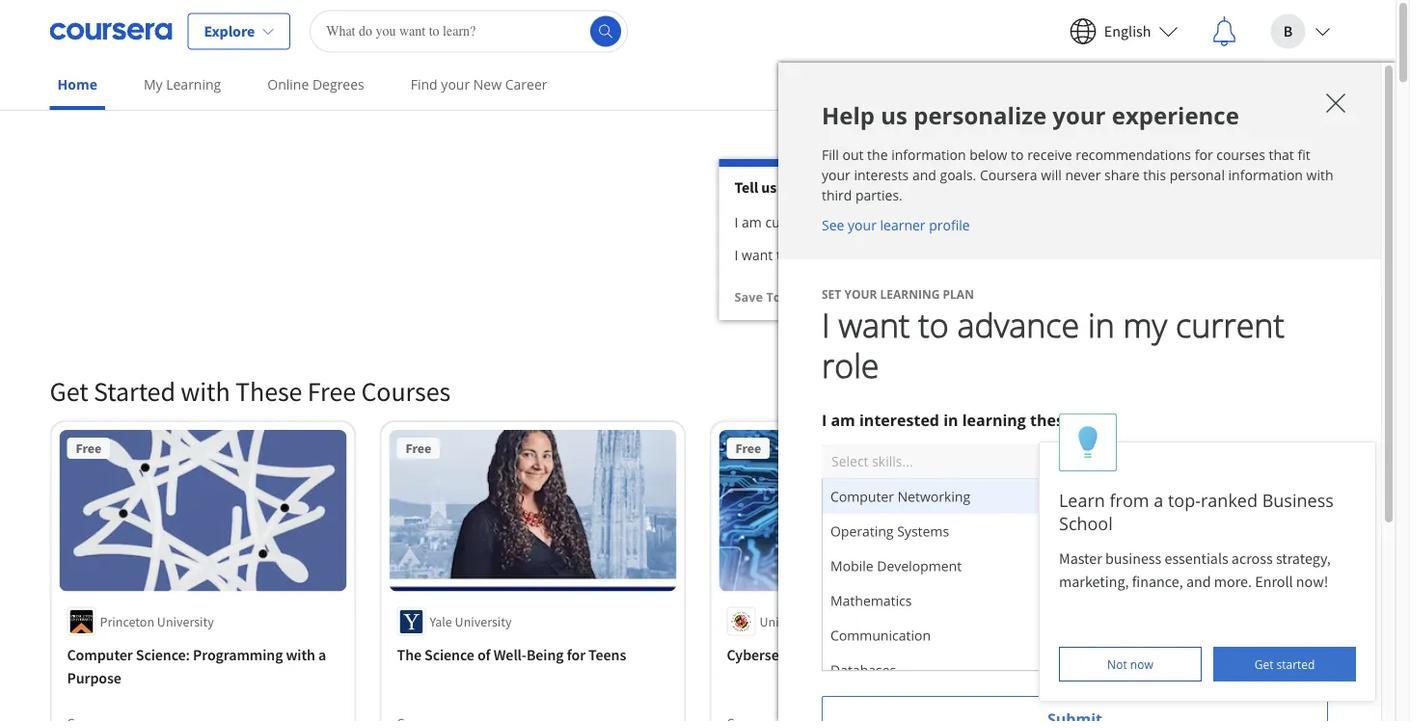 Task type: vqa. For each thing, say whether or not it's contained in the screenshot.
of 'University'
yes



Task type: describe. For each thing, give the bounding box(es) containing it.
profile
[[929, 216, 970, 234]]

skills
[[1077, 410, 1116, 430]]

edit
[[1320, 123, 1346, 142]]

plan
[[943, 287, 974, 302]]

help center image
[[1346, 671, 1369, 695]]

0 vertical spatial information
[[892, 146, 966, 164]]

1 vertical spatial learning
[[1063, 173, 1121, 190]]

my learning
[[144, 75, 221, 94]]

development
[[877, 557, 962, 575]]

see your learner profile
[[822, 216, 970, 234]]

1 vertical spatial experience
[[849, 507, 934, 528]]

mathematics
[[831, 592, 912, 610]]

tell us about yourself
[[735, 178, 878, 197]]

want inside set your learning plan i want to advance in my current role
[[839, 302, 910, 347]]

out
[[843, 146, 864, 164]]

about
[[780, 178, 820, 197]]

these
[[1030, 410, 1073, 430]]

to
[[766, 288, 781, 305]]

goal
[[1107, 123, 1135, 142]]

0 horizontal spatial in
[[944, 410, 958, 430]]

get started with these free courses collection element
[[38, 343, 1358, 722]]

courses
[[361, 375, 451, 409]]

to inside "code yourself! an introduction to programming"
[[1259, 646, 1273, 665]]

save to profile button
[[735, 280, 825, 315]]

this
[[1144, 166, 1166, 184]]

tell
[[735, 178, 759, 197]]

personalize
[[914, 100, 1047, 131]]

ranked
[[1201, 489, 1258, 512]]

learn from a top-ranked business school
[[1059, 489, 1334, 535]]

now!
[[1296, 572, 1329, 591]]

yourself!
[[1093, 646, 1151, 665]]

your left goal
[[1053, 100, 1106, 131]]

receive
[[1028, 146, 1072, 164]]

university of maryland, college park
[[760, 613, 962, 631]]

select
[[832, 452, 869, 470]]

1 horizontal spatial for
[[820, 646, 839, 665]]

i for i am currently a
[[735, 213, 738, 232]]

get started with these free courses
[[50, 375, 451, 409]]

my learning link
[[136, 63, 229, 106]]

1 horizontal spatial information
[[1229, 166, 1303, 184]]

master business essentials across strategy, marketing, finance, and more. enroll now!
[[1059, 549, 1334, 591]]

fill out the information below to receive recommendations for courses that fit your interests and goals. coursera will never share this personal information with third parties.
[[822, 146, 1334, 205]]

online
[[267, 75, 309, 94]]

princeton
[[100, 613, 154, 631]]

more.
[[1214, 572, 1252, 591]]

online degrees link
[[260, 63, 372, 106]]

to inside set your learning plan i want to advance in my current role
[[919, 302, 949, 347]]

communication
[[831, 627, 931, 645]]

not now button
[[1059, 647, 1202, 682]]

my for my experience level
[[822, 507, 845, 528]]

everyone
[[842, 646, 903, 665]]

courses
[[1217, 146, 1266, 164]]

from
[[1110, 489, 1150, 512]]

code yourself! an introduction to programming
[[1057, 646, 1273, 688]]

school
[[1059, 512, 1113, 535]]

yourself
[[823, 178, 878, 197]]

free for the science of well-being for teens
[[406, 440, 431, 457]]

in inside set your learning plan i want to advance in my current role
[[1088, 302, 1115, 347]]

my experience level
[[822, 507, 975, 528]]

computer for computer networking
[[831, 488, 894, 506]]

and inside master business essentials across strategy, marketing, finance, and more. enroll now!
[[1187, 572, 1211, 591]]

find your new career link
[[403, 63, 555, 106]]

mid-
[[996, 590, 1023, 606]]

operating systems
[[831, 522, 949, 541]]

princeton university
[[100, 613, 214, 631]]

get for get started
[[1255, 657, 1274, 672]]

i for i want to learn
[[735, 246, 738, 264]]

i want to advance in my current role main content
[[0, 63, 1396, 722]]

business
[[1106, 549, 1162, 568]]

finance,
[[1132, 572, 1183, 591]]

across
[[1232, 549, 1273, 568]]

help us personalize your experience
[[822, 100, 1240, 131]]

third
[[822, 186, 852, 205]]

goal
[[1123, 173, 1155, 190]]

0 vertical spatial a
[[826, 213, 833, 232]]

0 vertical spatial of
[[819, 613, 831, 631]]

developer
[[907, 214, 972, 232]]

the
[[867, 146, 888, 164]]

below
[[970, 146, 1008, 164]]

level inside mid-level (2+ years experience)
[[1023, 590, 1057, 606]]

degrees
[[312, 75, 364, 94]]

programming inside "code yourself! an introduction to programming"
[[1057, 669, 1147, 688]]

engineer
[[984, 214, 1039, 232]]

cybersecurity for everyone
[[727, 646, 903, 665]]

your inside fill out the information below to receive recommendations for courses that fit your interests and goals. coursera will never share this personal information with third parties.
[[822, 166, 851, 184]]

university for of
[[455, 613, 512, 631]]

free for code yourself! an introduction to programming
[[1066, 440, 1091, 457]]

am for interested
[[831, 410, 856, 430]]

set your learning plan i want to advance in my current role
[[822, 287, 1285, 388]]

0 horizontal spatial with
[[181, 375, 230, 409]]

see your learner profile link
[[822, 216, 970, 234]]

computer science: programming with a purpose link
[[67, 644, 339, 690]]

free right these
[[308, 375, 356, 409]]

0 vertical spatial learning
[[166, 75, 221, 94]]

english button
[[1054, 0, 1194, 62]]

software developer / engineer
[[848, 214, 1039, 232]]

I am interested in learning these skills field
[[832, 445, 836, 482]]

mobile development
[[831, 557, 962, 575]]

business
[[1263, 489, 1334, 512]]

goals.
[[940, 166, 977, 184]]

university for programming
[[157, 613, 214, 631]]

role inside set your learning plan i want to advance in my current role
[[822, 343, 879, 388]]

marketing,
[[1059, 572, 1129, 591]]

computer for computer science: programming with a purpose
[[67, 646, 133, 665]]

not
[[1108, 657, 1127, 672]]

your up "courses"
[[1243, 123, 1275, 142]]

software
[[848, 214, 904, 232]]

home link
[[50, 63, 105, 110]]

operating
[[831, 522, 894, 541]]

free for computer science: programming with a purpose
[[76, 440, 101, 457]]

share
[[1105, 166, 1140, 184]]

+ button
[[831, 245, 863, 268]]

the science of well-being for teens
[[397, 646, 626, 665]]

learn
[[793, 246, 825, 264]]

new
[[473, 75, 502, 94]]

mobile
[[831, 557, 874, 575]]

to inside fill out the information below to receive recommendations for courses that fit your interests and goals. coursera will never share this personal information with third parties.
[[1011, 146, 1024, 164]]

learner
[[880, 216, 926, 234]]



Task type: locate. For each thing, give the bounding box(es) containing it.
0 vertical spatial am
[[742, 213, 762, 232]]

level up years
[[1023, 590, 1057, 606]]

0 vertical spatial my
[[144, 75, 163, 94]]

0 horizontal spatial am
[[742, 213, 762, 232]]

am down tell
[[742, 213, 762, 232]]

experience up "recommendations"
[[1112, 100, 1240, 131]]

1 horizontal spatial want
[[839, 302, 910, 347]]

get for get started with these free courses
[[50, 375, 88, 409]]

strategy,
[[1276, 549, 1331, 568]]

role up 'that'
[[1278, 123, 1305, 142]]

level
[[938, 507, 975, 528], [1023, 590, 1057, 606]]

save to profile
[[735, 288, 825, 305]]

1 vertical spatial your
[[845, 287, 877, 302]]

am up select at the bottom
[[831, 410, 856, 430]]

recommendations
[[1076, 146, 1192, 164]]

2 horizontal spatial for
[[1195, 146, 1213, 164]]

get inside alice element
[[1255, 657, 1274, 672]]

1 horizontal spatial programming
[[1057, 669, 1147, 688]]

my
[[144, 75, 163, 94], [822, 507, 845, 528]]

learning left plan
[[880, 287, 940, 302]]

i want to learn
[[735, 246, 825, 264]]

well-
[[494, 646, 527, 665]]

university up cybersecurity
[[760, 613, 817, 631]]

a inside computer science: programming with a purpose
[[318, 646, 326, 665]]

of
[[819, 613, 831, 631], [478, 646, 491, 665]]

with
[[1307, 166, 1334, 184], [181, 375, 230, 409], [286, 646, 315, 665]]

2 vertical spatial a
[[318, 646, 326, 665]]

want down +
[[839, 302, 910, 347]]

in left learning in the bottom of the page
[[944, 410, 958, 430]]

2 vertical spatial learning
[[880, 287, 940, 302]]

0 vertical spatial your
[[1032, 123, 1061, 142]]

computer inside row group
[[831, 488, 894, 506]]

your right see
[[848, 216, 877, 234]]

learning down explore
[[166, 75, 221, 94]]

computer up "purpose"
[[67, 646, 133, 665]]

a left top-
[[1154, 489, 1164, 512]]

1 vertical spatial of
[[478, 646, 491, 665]]

your up third
[[822, 166, 851, 184]]

learning right will on the right top
[[1063, 173, 1121, 190]]

lightbulb tip image
[[1078, 426, 1098, 460]]

and inside fill out the information below to receive recommendations for courses that fit your interests and goals. coursera will never share this personal information with third parties.
[[913, 166, 937, 184]]

computer networking
[[831, 488, 971, 506]]

i inside set your learning plan i want to advance in my current role
[[822, 302, 830, 347]]

learning inside set your learning plan i want to advance in my current role
[[880, 287, 940, 302]]

my for my learning
[[144, 75, 163, 94]]

fit
[[1298, 146, 1311, 164]]

0 horizontal spatial a
[[318, 646, 326, 665]]

computer
[[831, 488, 894, 506], [67, 646, 133, 665]]

level down networking at bottom
[[938, 507, 975, 528]]

your
[[1032, 123, 1061, 142], [845, 287, 877, 302]]

of up cybersecurity for everyone
[[819, 613, 831, 631]]

interests
[[854, 166, 909, 184]]

0 vertical spatial computer
[[831, 488, 894, 506]]

0 horizontal spatial information
[[892, 146, 966, 164]]

1 horizontal spatial a
[[826, 213, 833, 232]]

with inside fill out the information below to receive recommendations for courses that fit your interests and goals. coursera will never share this personal information with third parties.
[[1307, 166, 1334, 184]]

2 vertical spatial in
[[944, 410, 958, 430]]

1 horizontal spatial and
[[1187, 572, 1211, 591]]

programming down yourself!
[[1057, 669, 1147, 688]]

2 horizontal spatial university
[[760, 613, 817, 631]]

2 horizontal spatial a
[[1154, 489, 1164, 512]]

1 horizontal spatial university
[[455, 613, 512, 631]]

0 horizontal spatial my
[[144, 75, 163, 94]]

information up 'goals.'
[[892, 146, 966, 164]]

row group containing computer networking
[[823, 479, 1323, 722]]

What do you want to learn? text field
[[310, 10, 628, 53]]

1 horizontal spatial your
[[1032, 123, 1061, 142]]

us right tell
[[761, 178, 777, 197]]

programming inside computer science: programming with a purpose
[[193, 646, 283, 665]]

cybersecurity
[[727, 646, 817, 665]]

select skills...
[[832, 452, 913, 470]]

1 horizontal spatial experience
[[1112, 100, 1240, 131]]

2 horizontal spatial learning
[[1063, 173, 1121, 190]]

i for i am interested in learning these skills
[[822, 410, 827, 430]]

your up receive
[[1032, 123, 1061, 142]]

an
[[1154, 646, 1171, 665]]

for left everyone
[[820, 646, 839, 665]]

us
[[881, 100, 908, 131], [761, 178, 777, 197]]

1 horizontal spatial am
[[831, 410, 856, 430]]

my
[[1123, 302, 1168, 347]]

your right set
[[845, 287, 877, 302]]

1 horizontal spatial learning
[[880, 287, 940, 302]]

0 horizontal spatial for
[[567, 646, 586, 665]]

1 vertical spatial and
[[1187, 572, 1211, 591]]

get started link
[[1214, 647, 1356, 682]]

career
[[505, 75, 547, 94]]

us for help
[[881, 100, 908, 131]]

us for tell
[[761, 178, 777, 197]]

learning goal
[[1063, 173, 1155, 190]]

get inside i want to advance in my current role "main content"
[[50, 375, 88, 409]]

my up mobile
[[822, 507, 845, 528]]

1 horizontal spatial with
[[286, 646, 315, 665]]

0 vertical spatial programming
[[193, 646, 283, 665]]

0 horizontal spatial learning
[[166, 75, 221, 94]]

computer science: programming with a purpose
[[67, 646, 326, 688]]

us up the
[[881, 100, 908, 131]]

essentials
[[1165, 549, 1229, 568]]

0 horizontal spatial of
[[478, 646, 491, 665]]

a inside learn from a top-ranked business school
[[1154, 489, 1164, 512]]

(2+
[[999, 611, 1016, 627]]

find your new career
[[411, 75, 547, 94]]

home
[[57, 75, 97, 94]]

0 vertical spatial us
[[881, 100, 908, 131]]

university right yale
[[455, 613, 512, 631]]

in up "courses"
[[1227, 123, 1240, 142]]

and down 'essentials'
[[1187, 572, 1211, 591]]

databases
[[831, 661, 897, 680]]

now
[[1130, 657, 1154, 672]]

help
[[822, 100, 875, 131]]

advance inside set your learning plan i want to advance in my current role
[[957, 302, 1080, 347]]

1 vertical spatial with
[[181, 375, 230, 409]]

park
[[937, 613, 962, 631]]

free left i am interested in learning these skills field
[[736, 440, 761, 457]]

0 vertical spatial and
[[913, 166, 937, 184]]

am for currently
[[742, 213, 762, 232]]

0 horizontal spatial programming
[[193, 646, 283, 665]]

the
[[397, 646, 422, 665]]

find
[[411, 75, 438, 94]]

0 horizontal spatial university
[[157, 613, 214, 631]]

b button
[[1256, 0, 1346, 62]]

my inside "main content"
[[822, 507, 845, 528]]

0 vertical spatial experience
[[1112, 100, 1240, 131]]

0 horizontal spatial advance
[[957, 302, 1080, 347]]

0 horizontal spatial experience
[[849, 507, 934, 528]]

0 vertical spatial role
[[1278, 123, 1305, 142]]

alice element
[[1039, 414, 1377, 702]]

profile
[[784, 288, 825, 305]]

i left interested
[[822, 410, 827, 430]]

code
[[1057, 646, 1090, 665]]

a down third
[[826, 213, 833, 232]]

experience down computer networking
[[849, 507, 934, 528]]

0 horizontal spatial us
[[761, 178, 777, 197]]

want down i am currently a
[[742, 246, 773, 264]]

0 horizontal spatial level
[[938, 507, 975, 528]]

1 vertical spatial get
[[1255, 657, 1274, 672]]

3 university from the left
[[760, 613, 817, 631]]

1 vertical spatial want
[[839, 302, 910, 347]]

free down started
[[76, 440, 101, 457]]

science
[[425, 646, 475, 665]]

will
[[1041, 166, 1062, 184]]

a
[[826, 213, 833, 232], [1154, 489, 1164, 512], [318, 646, 326, 665]]

free down courses
[[406, 440, 431, 457]]

parties.
[[856, 186, 903, 205]]

my down coursera image
[[144, 75, 163, 94]]

row group inside i want to advance in my current role "main content"
[[823, 479, 1323, 722]]

1 vertical spatial role
[[822, 343, 879, 388]]

in left my
[[1088, 302, 1115, 347]]

role up interested
[[822, 343, 879, 388]]

and left 'goals.'
[[913, 166, 937, 184]]

0 vertical spatial get
[[50, 375, 88, 409]]

university up science: at the bottom left of page
[[157, 613, 214, 631]]

0 horizontal spatial your
[[845, 287, 877, 302]]

role
[[1278, 123, 1305, 142], [822, 343, 879, 388]]

1 vertical spatial my
[[822, 507, 845, 528]]

1 horizontal spatial role
[[1278, 123, 1305, 142]]

started
[[94, 375, 175, 409]]

0 horizontal spatial get
[[50, 375, 88, 409]]

0 horizontal spatial role
[[822, 343, 879, 388]]

and
[[913, 166, 937, 184], [1187, 572, 1211, 591]]

your right find
[[441, 75, 470, 94]]

1 horizontal spatial us
[[881, 100, 908, 131]]

1 horizontal spatial my
[[822, 507, 845, 528]]

row group
[[823, 479, 1323, 722]]

1 vertical spatial advance
[[957, 302, 1080, 347]]

teens
[[589, 646, 626, 665]]

fill
[[822, 146, 839, 164]]

0 horizontal spatial want
[[742, 246, 773, 264]]

with inside computer science: programming with a purpose
[[286, 646, 315, 665]]

coursera
[[980, 166, 1038, 184]]

1 horizontal spatial computer
[[831, 488, 894, 506]]

systems
[[897, 522, 949, 541]]

your career goal is to advance in your role
[[1032, 123, 1305, 142]]

i am interested in learning these skills
[[822, 410, 1116, 430]]

information down 'that'
[[1229, 166, 1303, 184]]

explore button
[[188, 13, 291, 50]]

career
[[1064, 123, 1104, 142]]

programming
[[193, 646, 283, 665], [1057, 669, 1147, 688]]

1 vertical spatial level
[[1023, 590, 1057, 606]]

for up the personal in the top of the page
[[1195, 146, 1213, 164]]

1 vertical spatial am
[[831, 410, 856, 430]]

i down tell
[[735, 213, 738, 232]]

1 vertical spatial in
[[1088, 302, 1115, 347]]

learning
[[166, 75, 221, 94], [1063, 173, 1121, 190], [880, 287, 940, 302]]

yale
[[430, 613, 452, 631]]

free down skills
[[1066, 440, 1091, 457]]

i am currently a
[[735, 213, 833, 232]]

0 vertical spatial advance
[[1168, 123, 1224, 142]]

free for cybersecurity for everyone
[[736, 440, 761, 457]]

1 vertical spatial information
[[1229, 166, 1303, 184]]

0 horizontal spatial computer
[[67, 646, 133, 665]]

programming right science: at the bottom left of page
[[193, 646, 283, 665]]

see
[[822, 216, 845, 234]]

0 horizontal spatial and
[[913, 166, 937, 184]]

0 vertical spatial level
[[938, 507, 975, 528]]

maryland,
[[833, 613, 890, 631]]

1 horizontal spatial get
[[1255, 657, 1274, 672]]

0 vertical spatial in
[[1227, 123, 1240, 142]]

1 horizontal spatial advance
[[1168, 123, 1224, 142]]

get started
[[1255, 657, 1315, 672]]

for inside fill out the information below to receive recommendations for courses that fit your interests and goals. coursera will never share this personal information with third parties.
[[1195, 146, 1213, 164]]

coursera image
[[50, 16, 172, 47]]

computer up operating
[[831, 488, 894, 506]]

2 university from the left
[[455, 613, 512, 631]]

2 vertical spatial with
[[286, 646, 315, 665]]

your inside set your learning plan i want to advance in my current role
[[845, 287, 877, 302]]

1 horizontal spatial of
[[819, 613, 831, 631]]

0 vertical spatial want
[[742, 246, 773, 264]]

skills...
[[872, 452, 913, 470]]

1 university from the left
[[157, 613, 214, 631]]

2 horizontal spatial in
[[1227, 123, 1240, 142]]

of left well-
[[478, 646, 491, 665]]

being
[[527, 646, 564, 665]]

i up save
[[735, 246, 738, 264]]

yale university
[[430, 613, 512, 631]]

the science of well-being for teens link
[[397, 644, 669, 667]]

i right to
[[822, 302, 830, 347]]

1 vertical spatial computer
[[67, 646, 133, 665]]

1 vertical spatial a
[[1154, 489, 1164, 512]]

0 vertical spatial with
[[1307, 166, 1334, 184]]

1 horizontal spatial level
[[1023, 590, 1057, 606]]

code yourself! an introduction to programming link
[[1057, 644, 1329, 690]]

1 vertical spatial programming
[[1057, 669, 1147, 688]]

mid-level (2+ years experience)
[[990, 590, 1063, 647]]

computer inside computer science: programming with a purpose
[[67, 646, 133, 665]]

None search field
[[310, 10, 628, 53]]

learning
[[963, 410, 1026, 430]]

is
[[1138, 123, 1148, 142]]

1 vertical spatial us
[[761, 178, 777, 197]]

explore
[[204, 22, 255, 41]]

these
[[236, 375, 302, 409]]

1 horizontal spatial in
[[1088, 302, 1115, 347]]

2 horizontal spatial with
[[1307, 166, 1334, 184]]

set
[[822, 287, 842, 302]]

a left the
[[318, 646, 326, 665]]

close image
[[1321, 88, 1352, 119]]

for right being at the left bottom of page
[[567, 646, 586, 665]]



